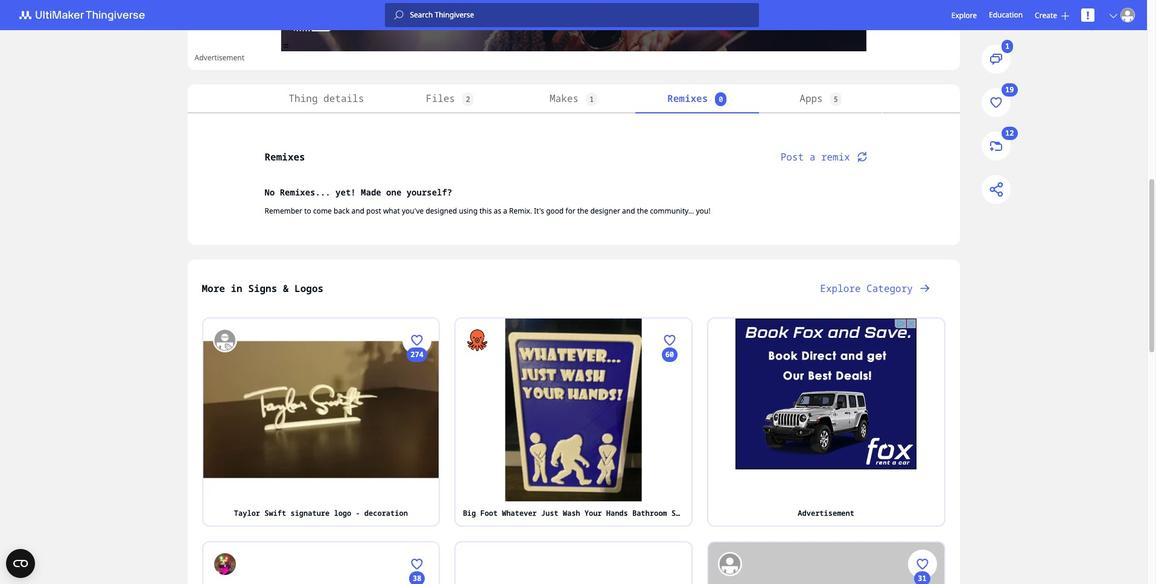 Task type: vqa. For each thing, say whether or not it's contained in the screenshot.
1 to the middle
yes



Task type: describe. For each thing, give the bounding box(es) containing it.
post
[[367, 206, 382, 216]]

just
[[542, 508, 559, 519]]

1 vertical spatial advertisement element
[[736, 319, 917, 470]]

remixes...
[[280, 187, 331, 198]]

38
[[413, 574, 422, 584]]

yet!
[[336, 187, 356, 198]]

back
[[334, 206, 350, 216]]

thumbnail representing red bull sign image
[[709, 543, 945, 585]]

explore for explore category
[[821, 282, 861, 295]]

makes
[[550, 92, 579, 105]]

to
[[304, 206, 311, 216]]

explore category link
[[806, 274, 946, 303]]

hands
[[607, 508, 628, 519]]

this
[[480, 206, 492, 216]]

2 vertical spatial 1
[[415, 482, 420, 492]]

taylor swift signature logo - decoration
[[234, 508, 408, 519]]

explore button
[[952, 10, 978, 20]]

one
[[387, 187, 402, 198]]

logos
[[295, 282, 324, 295]]

sign
[[672, 508, 689, 519]]

what
[[383, 206, 400, 216]]

1 horizontal spatial a
[[810, 150, 816, 164]]

1 the from the left
[[578, 206, 589, 216]]

as
[[494, 206, 502, 216]]

1 vertical spatial remixes
[[265, 150, 305, 164]]

12
[[1006, 128, 1015, 139]]

2
[[466, 94, 471, 104]]

2 the from the left
[[637, 206, 649, 216]]

you've
[[402, 206, 424, 216]]

big foot whatever just wash your hands bathroom sign link
[[456, 502, 692, 526]]

Search Thingiverse text field
[[404, 10, 760, 20]]

your
[[585, 508, 602, 519]]

signature
[[291, 508, 330, 519]]

no remixes... yet! made one yourself?
[[265, 187, 452, 198]]

avatar image for 60
[[466, 328, 490, 353]]

for
[[566, 206, 576, 216]]

made
[[361, 187, 381, 198]]

!
[[1087, 8, 1090, 22]]

big
[[463, 508, 476, 519]]

2 and from the left
[[623, 206, 636, 216]]

1 vertical spatial 1
[[590, 94, 594, 104]]

remix
[[822, 150, 851, 164]]

signs
[[248, 282, 277, 295]]

post a remix link
[[767, 143, 883, 171]]

designed
[[426, 206, 457, 216]]

education link
[[990, 8, 1024, 22]]

foot
[[481, 508, 498, 519]]

0
[[719, 94, 724, 104]]

apps
[[800, 92, 823, 105]]

open widget image
[[6, 550, 35, 578]]

search control image
[[395, 10, 404, 20]]

come
[[313, 206, 332, 216]]

1 horizontal spatial remixes
[[668, 92, 708, 105]]

wash
[[563, 508, 581, 519]]

create
[[1036, 10, 1058, 20]]



Task type: locate. For each thing, give the bounding box(es) containing it.
and right designer
[[623, 206, 636, 216]]

a right as
[[504, 206, 508, 216]]

thumbnail representing taylor swift signature logo - decoration image
[[203, 319, 439, 502]]

community...
[[651, 206, 695, 216]]

thumbnail representing flip text generator image
[[203, 543, 439, 585]]

thing details
[[289, 92, 364, 105]]

more
[[202, 282, 225, 295]]

whatever
[[502, 508, 537, 519]]

remember
[[265, 206, 303, 216]]

yourself?
[[407, 187, 452, 198]]

more in signs & logos
[[202, 282, 324, 295]]

it's
[[534, 206, 545, 216]]

logo
[[334, 508, 352, 519]]

5
[[834, 94, 839, 104]]

60
[[666, 350, 675, 360]]

remixes up no
[[265, 150, 305, 164]]

avatar image
[[1121, 8, 1136, 22], [213, 328, 237, 353], [466, 328, 490, 353], [213, 552, 237, 577], [718, 552, 743, 577]]

1 vertical spatial explore
[[821, 282, 861, 295]]

advertisement
[[195, 53, 245, 63], [799, 508, 855, 519]]

remember to come back and post what you've designed using this as a remix. it's good for the designer and the community... you!
[[265, 206, 711, 216]]

thing details button
[[265, 85, 388, 114]]

19
[[1006, 85, 1015, 95]]

bathroom
[[633, 508, 668, 519]]

explore category
[[821, 282, 914, 295]]

1 horizontal spatial the
[[637, 206, 649, 216]]

-
[[356, 508, 360, 519]]

31
[[919, 574, 927, 584]]

swift
[[265, 508, 286, 519]]

in
[[231, 282, 243, 295]]

advertisement element
[[281, 0, 867, 51], [736, 319, 917, 470], [483, 543, 665, 585]]

avatar image for 31
[[718, 552, 743, 577]]

explore for explore button
[[952, 10, 978, 20]]

0 horizontal spatial explore
[[821, 282, 861, 295]]

1 horizontal spatial and
[[623, 206, 636, 216]]

1 horizontal spatial 1
[[590, 94, 594, 104]]

files
[[426, 92, 455, 105]]

a right post
[[810, 150, 816, 164]]

avatar image for 38
[[213, 552, 237, 577]]

remix.
[[510, 206, 533, 216]]

thing
[[289, 92, 318, 105]]

and left post at the left top of the page
[[352, 206, 365, 216]]

details
[[324, 92, 364, 105]]

0 horizontal spatial remixes
[[265, 150, 305, 164]]

remixes left 0
[[668, 92, 708, 105]]

the left community...
[[637, 206, 649, 216]]

post a remix
[[781, 150, 851, 164]]

education
[[990, 10, 1024, 20]]

! link
[[1082, 8, 1095, 22]]

0 vertical spatial advertisement
[[195, 53, 245, 63]]

1
[[1006, 41, 1010, 52], [590, 94, 594, 104], [415, 482, 420, 492]]

remixes
[[668, 92, 708, 105], [265, 150, 305, 164]]

2 vertical spatial advertisement element
[[483, 543, 665, 585]]

&
[[283, 282, 289, 295]]

the
[[578, 206, 589, 216], [637, 206, 649, 216]]

0 vertical spatial remixes
[[668, 92, 708, 105]]

post
[[781, 150, 804, 164]]

makerbot logo image
[[12, 8, 159, 22]]

2 horizontal spatial 1
[[1006, 41, 1010, 52]]

0 horizontal spatial and
[[352, 206, 365, 216]]

decoration
[[365, 508, 408, 519]]

1 vertical spatial a
[[504, 206, 508, 216]]

0 vertical spatial explore
[[952, 10, 978, 20]]

big foot whatever just wash your hands bathroom sign
[[463, 508, 689, 519]]

1 vertical spatial advertisement
[[799, 508, 855, 519]]

0 vertical spatial 1
[[1006, 41, 1010, 52]]

1 horizontal spatial advertisement
[[799, 508, 855, 519]]

1 horizontal spatial explore
[[952, 10, 978, 20]]

category
[[867, 282, 914, 295]]

plusicon image
[[1062, 12, 1070, 20]]

thumbnail representing big foot whatever just wash your hands bathroom sign image
[[456, 319, 692, 502]]

you!
[[696, 206, 711, 216]]

create button
[[1036, 10, 1070, 20]]

taylor
[[234, 508, 260, 519]]

0 horizontal spatial a
[[504, 206, 508, 216]]

274
[[411, 350, 424, 360]]

explore left the education link at the right top of page
[[952, 10, 978, 20]]

good
[[546, 206, 564, 216]]

the right 'for'
[[578, 206, 589, 216]]

154
[[411, 416, 424, 426]]

0 vertical spatial a
[[810, 150, 816, 164]]

and
[[352, 206, 365, 216], [623, 206, 636, 216]]

using
[[459, 206, 478, 216]]

taylor swift signature logo - decoration link
[[203, 502, 439, 526]]

0 horizontal spatial 1
[[415, 482, 420, 492]]

1 and from the left
[[352, 206, 365, 216]]

a
[[810, 150, 816, 164], [504, 206, 508, 216]]

explore left "category"
[[821, 282, 861, 295]]

0 vertical spatial advertisement element
[[281, 0, 867, 51]]

explore
[[952, 10, 978, 20], [821, 282, 861, 295]]

0 horizontal spatial the
[[578, 206, 589, 216]]

no
[[265, 187, 275, 198]]

0 horizontal spatial advertisement
[[195, 53, 245, 63]]

designer
[[591, 206, 621, 216]]



